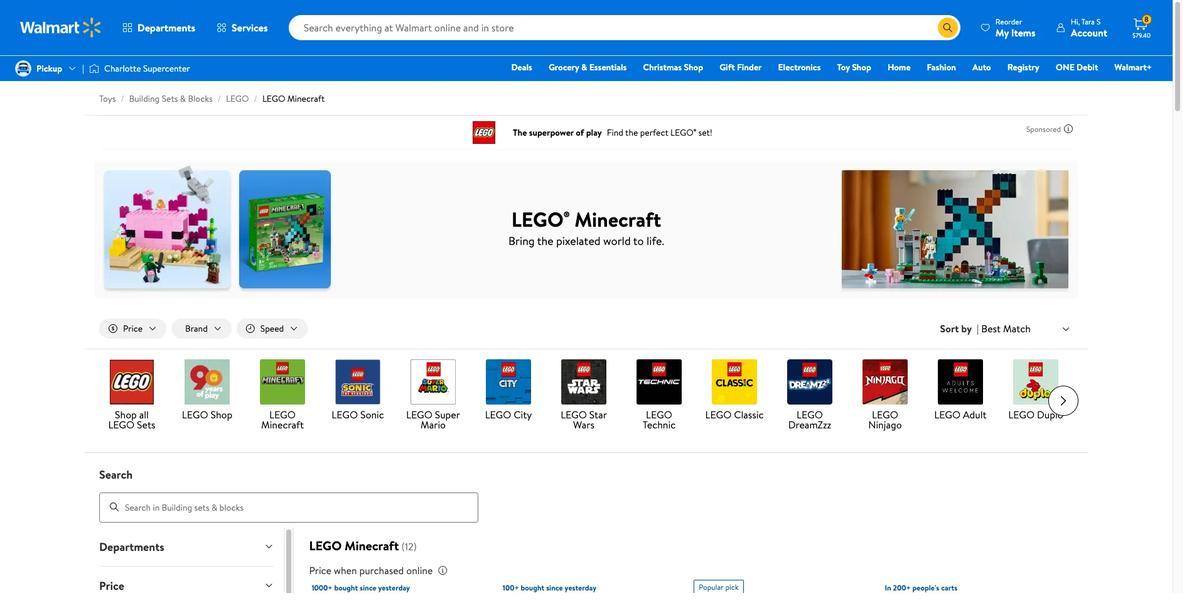 Task type: vqa. For each thing, say whether or not it's contained in the screenshot.
Premium Trees
no



Task type: locate. For each thing, give the bounding box(es) containing it.
lego inside lego ninjago
[[873, 408, 899, 422]]

supercenter
[[143, 62, 190, 75]]

1 vertical spatial &
[[180, 92, 186, 105]]

 image
[[15, 60, 31, 77]]

1 vertical spatial departments
[[99, 539, 164, 554]]

lego for lego adult
[[935, 408, 961, 422]]

lego sonic
[[332, 408, 384, 422]]

1 horizontal spatial since
[[547, 582, 563, 593]]

sets right building
[[162, 92, 178, 105]]

lego adult
[[935, 408, 987, 422]]

toys / building sets & blocks / lego / lego minecraft
[[99, 92, 325, 105]]

bought
[[334, 582, 358, 593], [521, 582, 545, 593]]

price up 1000+
[[309, 563, 332, 577]]

bought down when
[[334, 582, 358, 593]]

lego for lego duplo
[[1009, 408, 1035, 422]]

classic
[[734, 408, 764, 422]]

0 vertical spatial price
[[123, 322, 143, 335]]

0 horizontal spatial bought
[[334, 582, 358, 593]]

2 yesterday from the left
[[565, 582, 597, 593]]

lego® minecraft bring the pixelated world to life.
[[509, 205, 665, 248]]

since down price when purchased online
[[360, 582, 377, 593]]

since for 100+
[[547, 582, 563, 593]]

lego super mario link
[[401, 359, 466, 432]]

people's
[[913, 582, 940, 593]]

shop for toy shop
[[853, 61, 872, 74]]

minecraft inside 'lego® minecraft bring the pixelated world to life.'
[[575, 205, 662, 233]]

lego left city on the bottom left
[[485, 408, 512, 422]]

2 since from the left
[[547, 582, 563, 593]]

lego left the star
[[561, 408, 587, 422]]

lego dreamzzz image
[[788, 359, 833, 405]]

shop right toy
[[853, 61, 872, 74]]

1 horizontal spatial price
[[309, 563, 332, 577]]

lego super mario image
[[411, 359, 456, 405]]

price for price
[[123, 322, 143, 335]]

0 vertical spatial sets
[[162, 92, 178, 105]]

lego inside lego star wars
[[561, 408, 587, 422]]

1 vertical spatial price
[[309, 563, 332, 577]]

lego inside lego technic
[[646, 408, 673, 422]]

since right 100+
[[547, 582, 563, 593]]

all
[[139, 408, 149, 422]]

1 bought from the left
[[334, 582, 358, 593]]

departments
[[138, 21, 195, 35], [99, 539, 164, 554]]

shop inside toy shop link
[[853, 61, 872, 74]]

account
[[1072, 25, 1108, 39]]

 image
[[89, 62, 99, 75]]

2 bought from the left
[[521, 582, 545, 593]]

lego inside shop all lego sets
[[108, 418, 135, 432]]

1 since from the left
[[360, 582, 377, 593]]

lego down lego dreamzzz image
[[797, 408, 824, 422]]

match
[[1004, 322, 1032, 335]]

price inside price dropdown button
[[123, 322, 143, 335]]

when
[[334, 563, 357, 577]]

shop inside christmas shop link
[[684, 61, 704, 74]]

shop down lego shop image
[[211, 408, 233, 422]]

1 horizontal spatial yesterday
[[565, 582, 597, 593]]

departments tab
[[89, 527, 284, 566]]

1 vertical spatial sets
[[137, 418, 156, 432]]

to
[[634, 233, 644, 248]]

0 vertical spatial &
[[582, 61, 588, 74]]

(12)
[[402, 539, 417, 553]]

3 / from the left
[[254, 92, 257, 105]]

shop inside lego shop link
[[211, 408, 233, 422]]

|
[[82, 62, 84, 75], [978, 322, 980, 335]]

services button
[[206, 13, 279, 43]]

| right by
[[978, 322, 980, 335]]

lego for lego dreamzzz
[[797, 408, 824, 422]]

0 horizontal spatial |
[[82, 62, 84, 75]]

0 horizontal spatial since
[[360, 582, 377, 593]]

200+
[[894, 582, 911, 593]]

lego city link
[[476, 359, 542, 422]]

lego left duplo at the bottom of page
[[1009, 408, 1035, 422]]

lego right lego link
[[263, 92, 286, 105]]

/ left lego link
[[218, 92, 221, 105]]

lego down 'lego technic' image
[[646, 408, 673, 422]]

1 horizontal spatial /
[[218, 92, 221, 105]]

christmas shop link
[[638, 60, 709, 74]]

carts
[[942, 582, 958, 593]]

lego right blocks
[[226, 92, 249, 105]]

electronics
[[779, 61, 821, 74]]

shop for lego shop
[[211, 408, 233, 422]]

fashion link
[[922, 60, 962, 74]]

bought for 100+
[[521, 582, 545, 593]]

star
[[590, 408, 607, 422]]

price up the shop all lego sets image
[[123, 322, 143, 335]]

lego star wars
[[561, 408, 607, 432]]

price button
[[99, 319, 167, 339]]

bought for 1000+
[[334, 582, 358, 593]]

since
[[360, 582, 377, 593], [547, 582, 563, 593]]

lego up when
[[309, 537, 342, 554]]

/ right toys
[[121, 92, 124, 105]]

lego city image
[[486, 359, 531, 405]]

deals
[[512, 61, 533, 74]]

lego left "all"
[[108, 418, 135, 432]]

| right pickup
[[82, 62, 84, 75]]

departments down search icon
[[99, 539, 164, 554]]

sort
[[941, 322, 960, 335]]

lego shop link
[[175, 359, 240, 422]]

life.
[[647, 233, 665, 248]]

lego duplo image
[[1014, 359, 1059, 405]]

minecraft inside lego minecraft "link"
[[261, 418, 304, 432]]

1 vertical spatial |
[[978, 322, 980, 335]]

& right "grocery"
[[582, 61, 588, 74]]

lego inside the lego super mario
[[407, 408, 433, 422]]

Walmart Site-Wide search field
[[289, 15, 961, 40]]

pick
[[726, 581, 739, 592]]

lego
[[226, 92, 249, 105], [263, 92, 286, 105], [182, 408, 208, 422], [270, 408, 296, 422], [332, 408, 358, 422], [407, 408, 433, 422], [485, 408, 512, 422], [561, 408, 587, 422], [646, 408, 673, 422], [706, 408, 732, 422], [797, 408, 824, 422], [873, 408, 899, 422], [935, 408, 961, 422], [1009, 408, 1035, 422], [108, 418, 135, 432], [309, 537, 342, 554]]

walmart image
[[20, 18, 102, 38]]

lego left sonic
[[332, 408, 358, 422]]

minecraft
[[288, 92, 325, 105], [575, 205, 662, 233], [261, 418, 304, 432], [345, 537, 399, 554]]

brand
[[185, 322, 208, 335]]

0 horizontal spatial sets
[[137, 418, 156, 432]]

0 vertical spatial departments
[[138, 21, 195, 35]]

toys
[[99, 92, 116, 105]]

toy shop link
[[832, 60, 878, 74]]

lego ninjago
[[869, 408, 903, 432]]

lego down lego minecraft "image"
[[270, 408, 296, 422]]

lego inside lego minecraft
[[270, 408, 296, 422]]

lego®
[[512, 205, 570, 233]]

0 horizontal spatial yesterday
[[378, 582, 410, 593]]

lego left adult
[[935, 408, 961, 422]]

pickup
[[36, 62, 62, 75]]

lego sonic link
[[325, 359, 391, 422]]

dreamzzz
[[789, 418, 832, 432]]

lego classic
[[706, 408, 764, 422]]

1 horizontal spatial |
[[978, 322, 980, 335]]

1000+
[[312, 582, 333, 593]]

departments up supercenter
[[138, 21, 195, 35]]

gift
[[720, 61, 735, 74]]

lego shop
[[182, 408, 233, 422]]

1 yesterday from the left
[[378, 582, 410, 593]]

lego down lego ninjago image
[[873, 408, 899, 422]]

lego left super
[[407, 408, 433, 422]]

best match
[[982, 322, 1032, 335]]

lego shop image
[[185, 359, 230, 405]]

& left blocks
[[180, 92, 186, 105]]

charlotte supercenter
[[104, 62, 190, 75]]

0 horizontal spatial &
[[180, 92, 186, 105]]

lego inside lego dreamzzz
[[797, 408, 824, 422]]

shop left "all"
[[115, 408, 137, 422]]

brand button
[[172, 319, 232, 339]]

lego ninjago link
[[853, 359, 918, 432]]

charlotte
[[104, 62, 141, 75]]

/ right lego link
[[254, 92, 257, 105]]

ad disclaimer and feedback for skylinedisplayad image
[[1064, 124, 1074, 134]]

bought right 100+
[[521, 582, 545, 593]]

1 horizontal spatial bought
[[521, 582, 545, 593]]

lego minecraft
[[261, 408, 304, 432]]

shop all lego sets link
[[99, 359, 165, 432]]

gift finder link
[[714, 60, 768, 74]]

shop all lego sets
[[108, 408, 156, 432]]

0 horizontal spatial /
[[121, 92, 124, 105]]

ninjago
[[869, 418, 903, 432]]

price
[[123, 322, 143, 335], [309, 563, 332, 577]]

2 horizontal spatial /
[[254, 92, 257, 105]]

1 horizontal spatial sets
[[162, 92, 178, 105]]

grocery & essentials link
[[543, 60, 633, 74]]

1 / from the left
[[121, 92, 124, 105]]

lego minecraft (12)
[[309, 537, 417, 554]]

lego down lego shop image
[[182, 408, 208, 422]]

finder
[[738, 61, 762, 74]]

8
[[1145, 14, 1150, 25]]

0 horizontal spatial price
[[123, 322, 143, 335]]

sets down the shop all lego sets image
[[137, 418, 156, 432]]

sets inside shop all lego sets
[[137, 418, 156, 432]]

lego left the classic
[[706, 408, 732, 422]]

yesterday for 100+ bought since yesterday
[[565, 582, 597, 593]]

sets
[[162, 92, 178, 105], [137, 418, 156, 432]]

gift finder
[[720, 61, 762, 74]]

/
[[121, 92, 124, 105], [218, 92, 221, 105], [254, 92, 257, 105]]

tab
[[89, 566, 284, 593]]

shop right christmas
[[684, 61, 704, 74]]

0 vertical spatial |
[[82, 62, 84, 75]]



Task type: describe. For each thing, give the bounding box(es) containing it.
100+ bought since yesterday
[[503, 582, 597, 593]]

wars
[[574, 418, 595, 432]]

christmas
[[644, 61, 682, 74]]

lego super mario
[[407, 408, 460, 432]]

super
[[435, 408, 460, 422]]

1 horizontal spatial &
[[582, 61, 588, 74]]

8 $79.40
[[1133, 14, 1152, 40]]

duplo
[[1038, 408, 1064, 422]]

auto
[[973, 61, 992, 74]]

shop all lego sets image
[[109, 359, 155, 405]]

technic
[[643, 418, 676, 432]]

popular pick
[[699, 581, 739, 592]]

speed
[[261, 322, 284, 335]]

search image
[[109, 502, 119, 512]]

grocery & essentials
[[549, 61, 627, 74]]

lego classic image
[[712, 359, 758, 405]]

yesterday for 1000+ bought since yesterday
[[378, 582, 410, 593]]

electronics link
[[773, 60, 827, 74]]

sponsored
[[1027, 123, 1062, 134]]

lego duplo link
[[1004, 359, 1069, 422]]

registry link
[[1002, 60, 1046, 74]]

lego ninjago image
[[863, 359, 908, 405]]

hi, tara s account
[[1072, 16, 1108, 39]]

lego technic image
[[637, 359, 682, 405]]

s
[[1097, 16, 1101, 27]]

departments inside dropdown button
[[99, 539, 164, 554]]

building
[[129, 92, 160, 105]]

auto link
[[967, 60, 997, 74]]

popular
[[699, 581, 724, 592]]

2 / from the left
[[218, 92, 221, 105]]

the
[[538, 233, 554, 248]]

since for 1000+
[[360, 582, 377, 593]]

lego for lego technic
[[646, 408, 673, 422]]

purchased
[[360, 563, 404, 577]]

departments inside popup button
[[138, 21, 195, 35]]

online
[[407, 563, 433, 577]]

city
[[514, 408, 532, 422]]

1 vertical spatial lego minecraft link
[[250, 359, 315, 432]]

reorder my items
[[996, 16, 1036, 39]]

0 vertical spatial lego minecraft link
[[263, 92, 325, 105]]

search
[[99, 467, 133, 483]]

hi,
[[1072, 16, 1081, 27]]

lego sonic image
[[335, 359, 381, 405]]

price when purchased online
[[309, 563, 433, 577]]

lego for lego shop
[[182, 408, 208, 422]]

registry
[[1008, 61, 1040, 74]]

minecraft for lego® minecraft bring the pixelated world to life.
[[575, 205, 662, 233]]

sonic
[[361, 408, 384, 422]]

Search search field
[[289, 15, 961, 40]]

lego for lego minecraft
[[270, 408, 296, 422]]

toys link
[[99, 92, 116, 105]]

building sets & blocks link
[[129, 92, 213, 105]]

christmas shop
[[644, 61, 704, 74]]

departments button
[[112, 13, 206, 43]]

lego star wars link
[[552, 359, 617, 432]]

minecraft for lego minecraft (12)
[[345, 537, 399, 554]]

sort and filter section element
[[84, 308, 1089, 349]]

price for price when purchased online
[[309, 563, 332, 577]]

blocks
[[188, 92, 213, 105]]

in
[[886, 582, 892, 593]]

my
[[996, 25, 1010, 39]]

world
[[604, 233, 631, 248]]

reorder
[[996, 16, 1023, 27]]

search icon image
[[943, 23, 954, 33]]

best match button
[[980, 320, 1074, 337]]

sets for building
[[162, 92, 178, 105]]

lego for lego sonic
[[332, 408, 358, 422]]

lego minecraft image
[[260, 359, 305, 405]]

sets for lego
[[137, 418, 156, 432]]

shop for christmas shop
[[684, 61, 704, 74]]

lego technic
[[643, 408, 676, 432]]

pixelated
[[557, 233, 601, 248]]

lego® minecraft. bring the iconic pixelated world to life. shop now image
[[94, 160, 1079, 298]]

lego link
[[226, 92, 249, 105]]

in 200+ people's carts
[[886, 582, 958, 593]]

| inside sort and filter section element
[[978, 322, 980, 335]]

mario
[[421, 418, 446, 432]]

lego for lego classic
[[706, 408, 732, 422]]

one debit link
[[1051, 60, 1105, 74]]

Search search field
[[84, 467, 1089, 522]]

lego for lego ninjago
[[873, 408, 899, 422]]

items
[[1012, 25, 1036, 39]]

sort by |
[[941, 322, 980, 335]]

grocery
[[549, 61, 580, 74]]

one debit
[[1056, 61, 1099, 74]]

home
[[888, 61, 911, 74]]

lego dreamzzz
[[789, 408, 832, 432]]

essentials
[[590, 61, 627, 74]]

lego_adults_search_final image
[[939, 359, 984, 405]]

100+
[[503, 582, 519, 593]]

lego star wars image
[[562, 359, 607, 405]]

best
[[982, 322, 1001, 335]]

minecraft for lego minecraft
[[261, 418, 304, 432]]

lego for lego city
[[485, 408, 512, 422]]

services
[[232, 21, 268, 35]]

lego classic link
[[702, 359, 768, 422]]

departments button
[[89, 527, 284, 566]]

Search in Building sets & blocks search field
[[99, 492, 479, 522]]

walmart+
[[1115, 61, 1153, 74]]

toy shop
[[838, 61, 872, 74]]

lego for lego star wars
[[561, 408, 587, 422]]

adult
[[964, 408, 987, 422]]

lego duplo
[[1009, 408, 1064, 422]]

legal information image
[[438, 565, 448, 575]]

$79.40
[[1133, 31, 1152, 40]]

lego for lego super mario
[[407, 408, 433, 422]]

shop inside shop all lego sets
[[115, 408, 137, 422]]

lego for lego minecraft (12)
[[309, 537, 342, 554]]

lego dreamzzz link
[[778, 359, 843, 432]]

next slide for chipmodulewithimages list image
[[1049, 386, 1079, 416]]

lego city
[[485, 408, 532, 422]]



